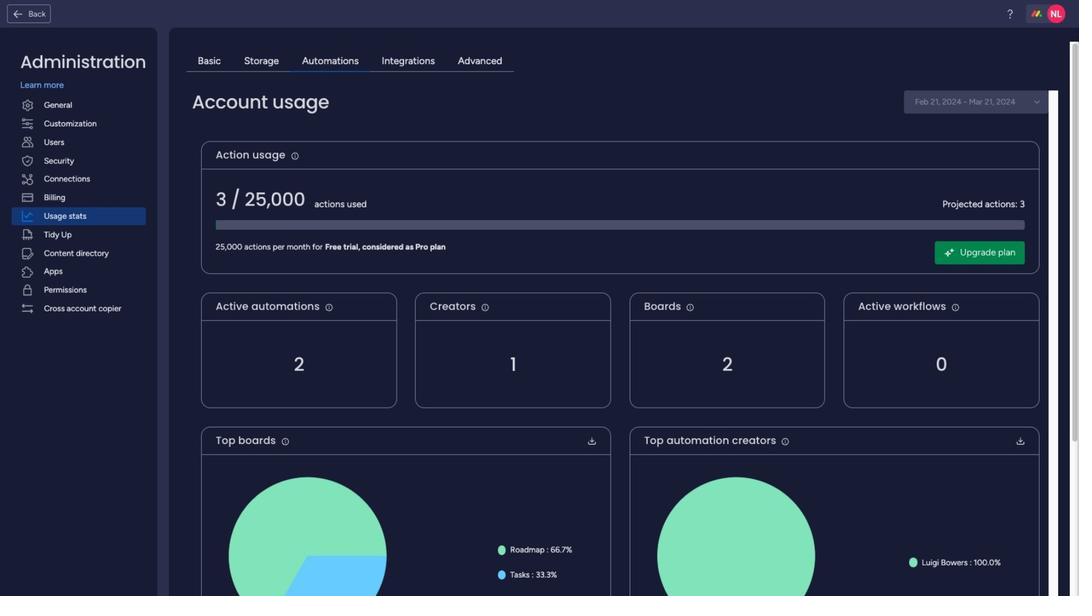 Task type: locate. For each thing, give the bounding box(es) containing it.
export csv image
[[587, 437, 597, 446], [1016, 437, 1025, 446]]

2 export csv image from the left
[[1016, 437, 1025, 446]]

0 horizontal spatial export csv image
[[587, 437, 597, 446]]

noah lott image
[[1047, 5, 1066, 23]]

0 horizontal spatial region
[[202, 456, 610, 597]]

1 region from the left
[[202, 456, 610, 597]]

1 export csv image from the left
[[587, 437, 597, 446]]

region
[[202, 456, 610, 597], [630, 456, 1039, 597]]

1 horizontal spatial region
[[630, 456, 1039, 597]]

region for second export csv icon from left
[[630, 456, 1039, 597]]

region for 2nd export csv icon from the right
[[202, 456, 610, 597]]

2 region from the left
[[630, 456, 1039, 597]]

1 horizontal spatial export csv image
[[1016, 437, 1025, 446]]



Task type: vqa. For each thing, say whether or not it's contained in the screenshot.
1st v2 ellipsis image from the top
no



Task type: describe. For each thing, give the bounding box(es) containing it.
back to workspace image
[[12, 8, 24, 20]]

help image
[[1004, 8, 1016, 20]]



